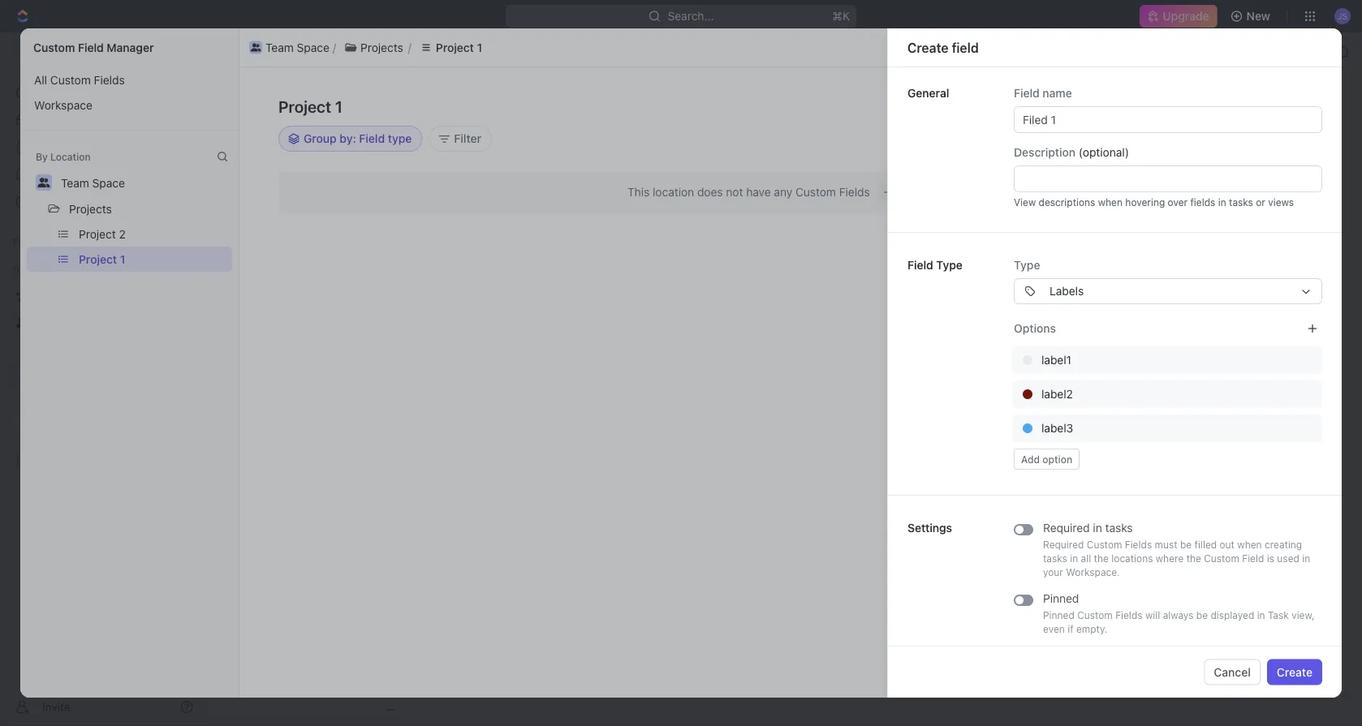 Task type: vqa. For each thing, say whether or not it's contained in the screenshot.
rightmost PROJECT 1 Button
yes



Task type: describe. For each thing, give the bounding box(es) containing it.
field inside required in tasks required custom fields must be filled out when creating tasks in all the locations where the custom field is used in your workspace.
[[1242, 553, 1264, 565]]

add existing field button
[[1079, 93, 1191, 119]]

sidebar navigation
[[0, 32, 207, 727]]

Search tasks... text field
[[1160, 185, 1322, 209]]

0 horizontal spatial /
[[252, 61, 256, 75]]

2 inside button
[[119, 227, 126, 241]]

fields inside button
[[94, 73, 125, 86]]

must
[[1155, 539, 1178, 551]]

space inside 'list'
[[297, 41, 329, 54]]

custom inside pinned pinned custom fields will always be displayed in task view, even if empty.
[[1077, 610, 1113, 621]]

(you
[[1184, 155, 1204, 166]]

fields
[[1190, 196, 1216, 208]]

creating
[[1265, 539, 1302, 551]]

or
[[1256, 196, 1265, 208]]

from
[[1067, 194, 1088, 205]]

this
[[627, 185, 650, 199]]

task sidebar content section
[[940, 88, 1281, 686]]

location
[[653, 185, 694, 199]]

mins for changed status from
[[1236, 194, 1257, 205]]

be inside pinned pinned custom fields will always be displayed in task view, even if empty.
[[1196, 610, 1208, 621]]

2 required from the top
[[1043, 539, 1084, 551]]

0 vertical spatial when
[[1098, 196, 1123, 208]]

field left name
[[1014, 86, 1040, 100]]

general
[[908, 86, 949, 100]]

share button
[[1123, 55, 1174, 81]]

create button
[[1267, 660, 1322, 686]]

description
[[1014, 146, 1076, 159]]

projects inside projects link
[[335, 45, 378, 58]]

descriptions
[[1039, 196, 1095, 208]]

location
[[50, 151, 91, 162]]

by
[[1072, 155, 1083, 166]]

if
[[1068, 624, 1074, 635]]

custom field manager
[[33, 41, 154, 54]]

displayed
[[1211, 610, 1254, 621]]

#8678g9yju
[[1125, 155, 1181, 166]]

projects / project 2
[[203, 61, 309, 75]]

over
[[1168, 196, 1188, 208]]

user group image for topmost team space button
[[251, 43, 261, 52]]

Edit task name text field
[[137, 140, 835, 171]]

upgrade
[[1163, 9, 1209, 23]]

add for add task
[[1245, 104, 1266, 118]]

0 vertical spatial 1
[[477, 41, 482, 54]]

1 horizontal spatial project 1
[[278, 97, 343, 116]]

fields left create one button
[[839, 185, 870, 199]]

1 required from the top
[[1043, 522, 1090, 535]]

have inside the "#8678g9yju (you don't have access)"
[[1001, 168, 1024, 179]]

calendar
[[378, 151, 427, 164]]

out
[[1220, 539, 1235, 551]]

send
[[1227, 649, 1254, 662]]

cancel button
[[1204, 660, 1261, 686]]

new button
[[1224, 3, 1280, 29]]

2 horizontal spatial project 2
[[412, 45, 460, 58]]

add option
[[1021, 454, 1072, 465]]

add description button
[[142, 258, 829, 284]]

inbox
[[39, 112, 67, 126]]

where
[[1156, 553, 1184, 565]]

0 horizontal spatial project 1 button
[[71, 247, 232, 272]]

field down create one
[[908, 259, 933, 272]]

create field
[[908, 40, 979, 55]]

#8678g9yju (you don't have access)
[[973, 155, 1204, 179]]

in left all
[[1070, 553, 1078, 565]]

Enter name... text field
[[1014, 106, 1322, 133]]

is
[[1267, 553, 1274, 565]]

new
[[1245, 99, 1268, 113]]

workspace
[[34, 98, 92, 112]]

field name
[[1014, 86, 1072, 100]]

table
[[457, 151, 486, 164]]

description (optional)
[[1014, 146, 1129, 159]]

2 horizontal spatial /
[[385, 45, 389, 58]]

search...
[[668, 9, 714, 23]]

empty.
[[1076, 624, 1107, 635]]

all
[[1081, 553, 1091, 565]]

team space, , element
[[100, 60, 116, 76]]

8 mins for changed status from
[[1227, 194, 1257, 205]]

existing
[[1113, 99, 1155, 113]]

one
[[930, 187, 947, 198]]

settings
[[908, 522, 952, 535]]

add description
[[168, 264, 251, 278]]

8 mins for created this task by copying
[[1227, 155, 1257, 166]]

0 horizontal spatial team space
[[61, 176, 125, 190]]

activity inside task sidebar navigation tab list
[[1291, 127, 1322, 137]]

subtasks
[[208, 322, 263, 338]]

board
[[267, 151, 299, 164]]

1 horizontal spatial team
[[237, 45, 265, 58]]

tree inside sidebar navigation
[[6, 282, 200, 502]]

add for add existing field
[[1089, 99, 1110, 113]]

team space /
[[237, 45, 312, 58]]

17
[[1107, 63, 1117, 74]]

share
[[1133, 61, 1164, 75]]

used
[[1277, 553, 1300, 565]]

docs
[[39, 140, 66, 153]]

home
[[39, 85, 70, 98]]

(optional)
[[1079, 146, 1129, 159]]

will
[[1145, 610, 1160, 621]]

list containing all custom fields
[[20, 67, 239, 118]]

list containing project 2
[[20, 222, 239, 272]]

1 vertical spatial project 2
[[246, 97, 342, 124]]

does
[[697, 185, 723, 199]]

to
[[1103, 194, 1115, 205]]

changed status from
[[990, 194, 1091, 205]]

list containing team space
[[246, 38, 1309, 57]]

any
[[774, 185, 792, 199]]

hovering
[[1125, 196, 1165, 208]]

mins for created this task by copying
[[1236, 155, 1257, 166]]

by
[[36, 151, 48, 162]]

description
[[192, 264, 251, 278]]

invite
[[42, 701, 70, 714]]

filled
[[1195, 539, 1217, 551]]

new
[[1247, 9, 1270, 23]]

this location does not have any custom fields
[[627, 185, 870, 199]]

8 for changed status from
[[1227, 194, 1233, 205]]

upgrade link
[[1140, 5, 1217, 28]]

create new field
[[1207, 99, 1294, 113]]

2 option name... text field from the top
[[1041, 416, 1288, 442]]

2 the from the left
[[1186, 553, 1201, 565]]

add task
[[1245, 104, 1294, 118]]

task inside pinned pinned custom fields will always be displayed in task view, even if empty.
[[1268, 610, 1289, 621]]

cancel
[[1214, 666, 1251, 679]]

locations
[[1112, 553, 1153, 565]]

create for one
[[896, 187, 927, 198]]

field up team space, , element
[[78, 41, 104, 54]]

inbox link
[[6, 106, 200, 132]]

0 horizontal spatial team
[[61, 176, 89, 190]]

custom inside button
[[50, 73, 91, 86]]

spaces
[[13, 264, 47, 275]]

task
[[1050, 155, 1070, 166]]

search button
[[1084, 146, 1147, 169]]

add for add option
[[1021, 454, 1040, 465]]

home link
[[6, 79, 200, 105]]

field for add existing field
[[1158, 99, 1181, 113]]



Task type: locate. For each thing, give the bounding box(es) containing it.
field inside add existing field button
[[1158, 99, 1181, 113]]

1 horizontal spatial when
[[1237, 539, 1262, 551]]

1 vertical spatial task
[[1268, 610, 1289, 621]]

team space button down location
[[54, 170, 132, 196]]

0 vertical spatial project 2
[[412, 45, 460, 58]]

in up workspace.
[[1093, 522, 1102, 535]]

task
[[1269, 104, 1294, 118], [1268, 610, 1289, 621]]

2 type from the left
[[1014, 259, 1040, 272]]

workspace button
[[27, 93, 232, 118]]

2 vertical spatial 1
[[120, 252, 125, 266]]

project 2 button
[[71, 222, 232, 247]]

all
[[34, 73, 47, 86]]

projects link right team space / in the top left of the page
[[315, 42, 382, 62]]

type button
[[1014, 259, 1322, 304]]

create left one
[[896, 187, 927, 198]]

nov
[[1086, 63, 1104, 74]]

1 vertical spatial list
[[20, 67, 239, 118]]

field type
[[908, 259, 963, 272]]

1 horizontal spatial tasks
[[1105, 522, 1133, 535]]

2 vertical spatial project 1
[[79, 252, 125, 266]]

0 vertical spatial projects button
[[336, 38, 411, 57]]

user group image inside tree
[[17, 318, 29, 328]]

86dqk6r6a
[[203, 110, 255, 122]]

create
[[908, 40, 949, 55], [1207, 99, 1242, 113], [896, 187, 927, 198], [1277, 666, 1313, 679]]

1 vertical spatial team space
[[61, 176, 125, 190]]

type inside dropdown button
[[1014, 259, 1040, 272]]

tasks left or
[[1229, 196, 1253, 208]]

8 mins left views
[[1227, 194, 1257, 205]]

team space up projects / project 2
[[265, 41, 329, 54]]

activity up the 'created'
[[960, 105, 1017, 124]]

2 vertical spatial project 2
[[79, 227, 126, 241]]

task sidebar navigation tab list
[[1288, 98, 1324, 193]]

this
[[1031, 155, 1048, 166]]

all custom fields button
[[27, 67, 232, 93]]

tree
[[6, 282, 200, 502]]

project 1 button
[[411, 38, 490, 57], [71, 247, 232, 272]]

activity inside task sidebar content section
[[960, 105, 1017, 124]]

create up "general"
[[908, 40, 949, 55]]

1 horizontal spatial type
[[1014, 259, 1040, 272]]

add
[[1089, 99, 1110, 113], [1245, 104, 1266, 118], [168, 264, 189, 278], [1021, 454, 1040, 465]]

0 vertical spatial required
[[1043, 522, 1090, 535]]

1 horizontal spatial /
[[308, 45, 312, 58]]

1 vertical spatial tasks
[[1105, 522, 1133, 535]]

1 vertical spatial project 1
[[278, 97, 343, 116]]

0 horizontal spatial field
[[952, 40, 979, 55]]

mins up search tasks... text field
[[1236, 155, 1257, 166]]

view,
[[1292, 610, 1315, 621]]

tasks up your
[[1043, 553, 1067, 565]]

options
[[1014, 322, 1056, 335]]

0 horizontal spatial project 1
[[79, 252, 125, 266]]

not
[[726, 185, 743, 199]]

view
[[1014, 196, 1036, 208]]

1 horizontal spatial project 2
[[246, 97, 342, 124]]

mins left views
[[1236, 194, 1257, 205]]

1 horizontal spatial the
[[1186, 553, 1201, 565]]

fields inside pinned pinned custom fields will always be displayed in task view, even if empty.
[[1116, 610, 1143, 621]]

0 horizontal spatial tasks
[[1043, 553, 1067, 565]]

8 for created this task by copying
[[1227, 155, 1233, 166]]

2 vertical spatial tasks
[[1043, 553, 1067, 565]]

in right the fields
[[1218, 196, 1226, 208]]

0 vertical spatial 8 mins
[[1227, 155, 1257, 166]]

add for add description
[[168, 264, 189, 278]]

1 vertical spatial activity
[[1291, 127, 1322, 137]]

task left view,
[[1268, 610, 1289, 621]]

8 right the fields
[[1227, 194, 1233, 205]]

1 horizontal spatial team space button
[[246, 38, 333, 57]]

2 mins from the top
[[1236, 194, 1257, 205]]

favorites button
[[6, 232, 62, 252]]

1 vertical spatial projects button
[[62, 196, 119, 222]]

workspace.
[[1066, 567, 1120, 578]]

0 vertical spatial mins
[[1236, 155, 1257, 166]]

2 horizontal spatial team
[[265, 41, 294, 54]]

board link
[[264, 146, 299, 169]]

projects link up the 86dqk6r6a
[[203, 61, 246, 75]]

Option name... text field
[[1041, 382, 1288, 408], [1041, 416, 1288, 442]]

2 horizontal spatial field
[[1270, 99, 1294, 113]]

name
[[1043, 86, 1072, 100]]

always
[[1163, 610, 1194, 621]]

1 horizontal spatial activity
[[1291, 127, 1322, 137]]

None text field
[[1014, 166, 1322, 192]]

0 horizontal spatial projects link
[[203, 61, 246, 75]]

create one
[[896, 187, 947, 198]]

1 vertical spatial when
[[1237, 539, 1262, 551]]

project
[[436, 41, 474, 54], [412, 45, 450, 58], [262, 61, 299, 75], [278, 97, 331, 116], [246, 97, 319, 124], [79, 227, 116, 241], [79, 252, 117, 266]]

created
[[1032, 63, 1069, 74]]

when right out at bottom right
[[1237, 539, 1262, 551]]

0 vertical spatial team space button
[[246, 38, 333, 57]]

0 vertical spatial option name... text field
[[1041, 382, 1288, 408]]

1 horizontal spatial project 2 link
[[392, 42, 464, 62]]

type down one
[[936, 259, 963, 272]]

0 horizontal spatial user group image
[[17, 318, 29, 328]]

be right always
[[1196, 610, 1208, 621]]

Option name... text field
[[1041, 347, 1288, 373]]

in right used on the bottom of the page
[[1302, 553, 1310, 565]]

when left open
[[1098, 196, 1123, 208]]

1 horizontal spatial project 1 button
[[411, 38, 490, 57]]

2 pinned from the top
[[1043, 610, 1075, 621]]

on
[[1072, 63, 1083, 74]]

team space button up projects / project 2
[[246, 38, 333, 57]]

1 horizontal spatial team space
[[265, 41, 329, 54]]

0 horizontal spatial have
[[746, 185, 771, 199]]

8 mins up search tasks... text field
[[1227, 155, 1257, 166]]

1 vertical spatial pinned
[[1043, 610, 1075, 621]]

required
[[1043, 522, 1090, 535], [1043, 539, 1084, 551]]

created this task by copying
[[990, 155, 1125, 166]]

1 horizontal spatial projects button
[[336, 38, 411, 57]]

user group image up projects / project 2
[[251, 43, 261, 52]]

activity down add task button
[[1291, 127, 1322, 137]]

add inside button
[[1245, 104, 1266, 118]]

pinned up the 'even'
[[1043, 610, 1075, 621]]

created
[[993, 155, 1028, 166]]

user group image for tree inside sidebar navigation
[[17, 318, 29, 328]]

1 the from the left
[[1094, 553, 1109, 565]]

the right all
[[1094, 553, 1109, 565]]

0 horizontal spatial when
[[1098, 196, 1123, 208]]

fields left the will
[[1116, 610, 1143, 621]]

task inside button
[[1269, 104, 1294, 118]]

search
[[1105, 151, 1142, 164]]

0 vertical spatial user group image
[[251, 43, 261, 52]]

1 horizontal spatial field
[[1158, 99, 1181, 113]]

1 vertical spatial team space button
[[54, 170, 132, 196]]

field for create new field
[[1270, 99, 1294, 113]]

0 horizontal spatial activity
[[960, 105, 1017, 124]]

1 vertical spatial 1
[[335, 97, 343, 116]]

list
[[246, 38, 1309, 57], [20, 67, 239, 118], [20, 222, 239, 272]]

required in tasks required custom fields must be filled out when creating tasks in all the locations where the custom field is used in your workspace.
[[1043, 522, 1310, 578]]

1 vertical spatial user group image
[[17, 318, 29, 328]]

fields
[[94, 73, 125, 86], [839, 185, 870, 199], [1125, 539, 1152, 551], [1116, 610, 1143, 621]]

0 vertical spatial list
[[246, 38, 1309, 57]]

option
[[1043, 454, 1072, 465]]

create for new
[[1207, 99, 1242, 113]]

0 vertical spatial task
[[1269, 104, 1294, 118]]

tasks up locations
[[1105, 522, 1133, 535]]

1 pinned from the top
[[1043, 592, 1079, 606]]

0 vertical spatial tasks
[[1229, 196, 1253, 208]]

field
[[952, 40, 979, 55], [1158, 99, 1181, 113], [1270, 99, 1294, 113]]

1 option name... text field from the top
[[1041, 382, 1288, 408]]

1 horizontal spatial have
[[1001, 168, 1024, 179]]

8 mins
[[1227, 155, 1257, 166], [1227, 194, 1257, 205]]

calendar link
[[375, 146, 427, 169]]

when inside required in tasks required custom fields must be filled out when creating tasks in all the locations where the custom field is used in your workspace.
[[1237, 539, 1262, 551]]

1 vertical spatial 8 mins
[[1227, 194, 1257, 205]]

create for field
[[908, 40, 949, 55]]

field left 'is'
[[1242, 553, 1264, 565]]

0 vertical spatial project 1 button
[[411, 38, 490, 57]]

fields inside required in tasks required custom fields must be filled out when creating tasks in all the locations where the custom field is used in your workspace.
[[1125, 539, 1152, 551]]

user group image
[[251, 43, 261, 52], [17, 318, 29, 328]]

task right new
[[1269, 104, 1294, 118]]

0 vertical spatial have
[[1001, 168, 1024, 179]]

table link
[[454, 146, 486, 169]]

projects button
[[336, 38, 411, 57], [62, 196, 119, 222]]

0 vertical spatial pinned
[[1043, 592, 1079, 606]]

user group image down spaces
[[17, 318, 29, 328]]

1 vertical spatial be
[[1196, 610, 1208, 621]]

have down the 'created'
[[1001, 168, 1024, 179]]

1 vertical spatial have
[[746, 185, 771, 199]]

0 vertical spatial team space
[[265, 41, 329, 54]]

create one button
[[877, 183, 954, 202]]

0 horizontal spatial project 2 link
[[262, 61, 309, 75]]

1 8 from the top
[[1227, 155, 1233, 166]]

team space down location
[[61, 176, 125, 190]]

0 horizontal spatial type
[[936, 259, 963, 272]]

dashboards
[[39, 168, 102, 181]]

1 horizontal spatial 1
[[335, 97, 343, 116]]

1 mins from the top
[[1236, 155, 1257, 166]]

1 vertical spatial required
[[1043, 539, 1084, 551]]

8 right (you
[[1227, 155, 1233, 166]]

2 vertical spatial list
[[20, 222, 239, 272]]

0 vertical spatial activity
[[960, 105, 1017, 124]]

views
[[1268, 196, 1294, 208]]

0 vertical spatial be
[[1180, 539, 1192, 551]]

0 horizontal spatial project 2
[[79, 227, 126, 241]]

list link
[[326, 146, 348, 169]]

be inside required in tasks required custom fields must be filled out when creating tasks in all the locations where the custom field is used in your workspace.
[[1180, 539, 1192, 551]]

team
[[265, 41, 294, 54], [237, 45, 265, 58], [61, 176, 89, 190]]

changed
[[993, 194, 1033, 205]]

pinned down your
[[1043, 592, 1079, 606]]

1 horizontal spatial projects link
[[315, 42, 382, 62]]

add task button
[[1235, 98, 1304, 124]]

copying
[[1086, 155, 1122, 166]]

0 vertical spatial 8
[[1227, 155, 1233, 166]]

2 horizontal spatial 1
[[477, 41, 482, 54]]

0 horizontal spatial the
[[1094, 553, 1109, 565]]

fields up locations
[[1125, 539, 1152, 551]]

1 type from the left
[[936, 259, 963, 272]]

docs link
[[6, 134, 200, 160]]

type down "view"
[[1014, 259, 1040, 272]]

send button
[[1217, 643, 1264, 669]]

fields up workspace 'button'
[[94, 73, 125, 86]]

projects
[[360, 41, 403, 54], [335, 45, 378, 58], [203, 61, 246, 75], [69, 202, 112, 216]]

dashboards link
[[6, 162, 200, 188]]

have
[[1001, 168, 1024, 179], [746, 185, 771, 199]]

be left filled
[[1180, 539, 1192, 551]]

1 horizontal spatial be
[[1196, 610, 1208, 621]]

project 2 inside button
[[79, 227, 126, 241]]

0 vertical spatial project 1
[[436, 41, 482, 54]]

2 horizontal spatial project 1
[[436, 41, 482, 54]]

1 vertical spatial mins
[[1236, 194, 1257, 205]]

project 1
[[436, 41, 482, 54], [278, 97, 343, 116], [79, 252, 125, 266]]

even
[[1043, 624, 1065, 635]]

pinned pinned custom fields will always be displayed in task view, even if empty.
[[1043, 592, 1315, 635]]

create right send button
[[1277, 666, 1313, 679]]

user group image inside team space button
[[251, 43, 261, 52]]

1 8 mins from the top
[[1227, 155, 1257, 166]]

in
[[1218, 196, 1226, 208], [1093, 522, 1102, 535], [1070, 553, 1078, 565], [1302, 553, 1310, 565], [1257, 610, 1265, 621]]

list
[[329, 151, 348, 164]]

1 horizontal spatial user group image
[[251, 43, 261, 52]]

team space button
[[246, 38, 333, 57], [54, 170, 132, 196]]

all custom fields
[[34, 73, 125, 86]]

1 vertical spatial project 1 button
[[71, 247, 232, 272]]

1 vertical spatial 8
[[1227, 194, 1233, 205]]

project 2 link
[[392, 42, 464, 62], [262, 61, 309, 75]]

0 horizontal spatial be
[[1180, 539, 1192, 551]]

2 8 mins from the top
[[1227, 194, 1257, 205]]

⌘k
[[832, 9, 850, 23]]

2 horizontal spatial tasks
[[1229, 196, 1253, 208]]

0 horizontal spatial 1
[[120, 252, 125, 266]]

2 8 from the top
[[1227, 194, 1233, 205]]

subtasks button
[[201, 315, 270, 345]]

Type text field
[[1050, 279, 1293, 304]]

created on nov 17
[[1032, 63, 1117, 74]]

in right displayed
[[1257, 610, 1265, 621]]

favorites
[[13, 236, 56, 248]]

your
[[1043, 567, 1063, 578]]

manager
[[107, 41, 154, 54]]

0 horizontal spatial team space button
[[54, 170, 132, 196]]

0 horizontal spatial projects button
[[62, 196, 119, 222]]

1 vertical spatial option name... text field
[[1041, 416, 1288, 442]]

in inside pinned pinned custom fields will always be displayed in task view, even if empty.
[[1257, 610, 1265, 621]]

create left new
[[1207, 99, 1242, 113]]

have right not
[[746, 185, 771, 199]]

dates
[[616, 194, 647, 208]]

the down filled
[[1186, 553, 1201, 565]]

field inside create new field button
[[1270, 99, 1294, 113]]



